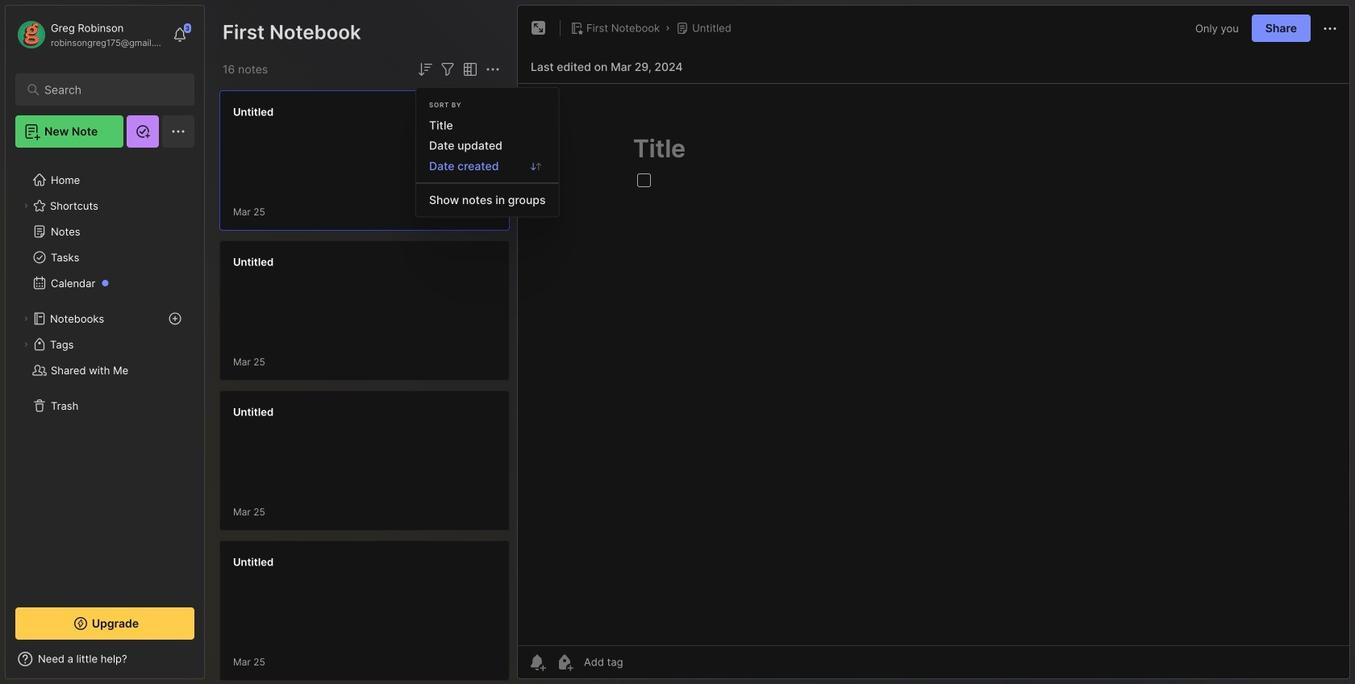 Task type: describe. For each thing, give the bounding box(es) containing it.
Search text field
[[44, 82, 173, 98]]

dropdown list menu
[[416, 115, 559, 210]]

expand note image
[[529, 19, 549, 38]]

1 vertical spatial more actions field
[[483, 60, 503, 79]]

Sort options field
[[416, 60, 435, 79]]

add tag image
[[555, 653, 574, 672]]

tree inside main element
[[6, 157, 204, 593]]

Account field
[[15, 19, 165, 51]]

main element
[[0, 0, 210, 684]]

click to collapse image
[[204, 654, 216, 674]]



Task type: locate. For each thing, give the bounding box(es) containing it.
Add tag field
[[583, 655, 704, 669]]

0 vertical spatial more actions field
[[1321, 18, 1340, 38]]

None search field
[[44, 80, 173, 99]]

0 horizontal spatial more actions field
[[483, 60, 503, 79]]

Note Editor text field
[[518, 83, 1350, 646]]

more actions image
[[483, 60, 503, 79]]

add filters image
[[438, 60, 457, 79]]

more actions image
[[1321, 19, 1340, 38]]

none search field inside main element
[[44, 80, 173, 99]]

WHAT'S NEW field
[[6, 646, 204, 672]]

View options field
[[457, 60, 480, 79]]

More actions field
[[1321, 18, 1340, 38], [483, 60, 503, 79]]

add a reminder image
[[528, 653, 547, 672]]

expand notebooks image
[[21, 314, 31, 324]]

note window element
[[517, 5, 1351, 683]]

Add filters field
[[438, 60, 457, 79]]

1 horizontal spatial more actions field
[[1321, 18, 1340, 38]]

tree
[[6, 157, 204, 593]]

expand tags image
[[21, 340, 31, 349]]



Task type: vqa. For each thing, say whether or not it's contained in the screenshot.
Account field
yes



